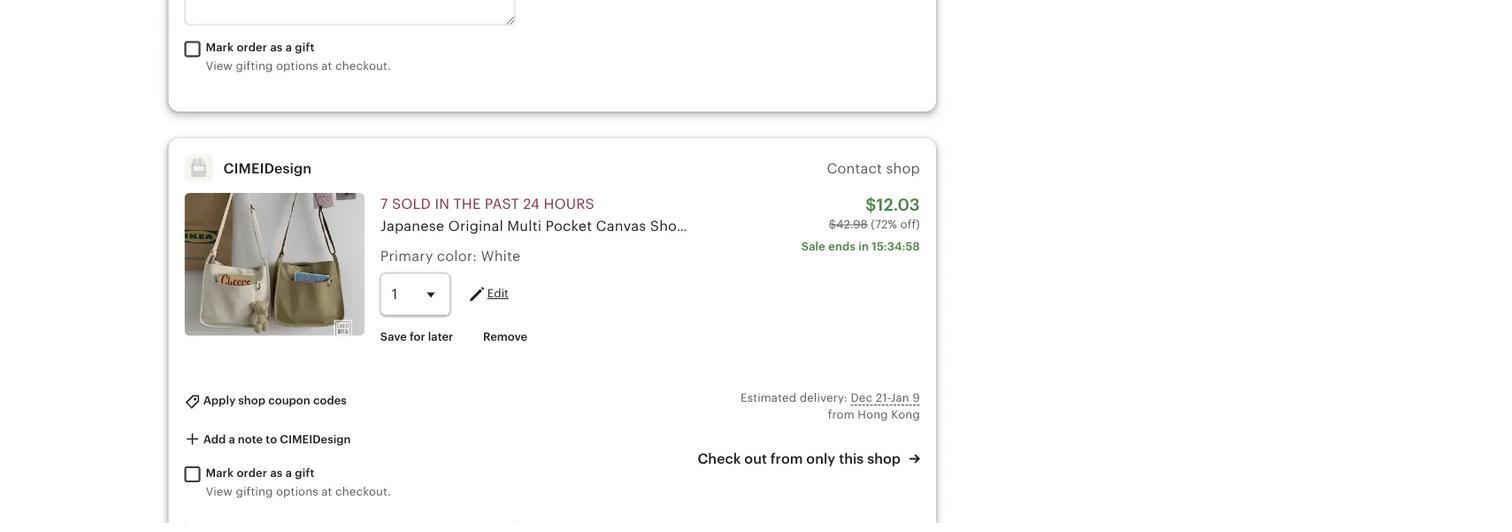 Task type: describe. For each thing, give the bounding box(es) containing it.
pocket
[[546, 218, 592, 234]]

codes
[[313, 394, 347, 407]]

2 vertical spatial a
[[286, 466, 292, 479]]

1 options from the top
[[276, 59, 318, 73]]

42.98
[[837, 218, 868, 231]]

estimated
[[741, 391, 797, 405]]

a inside 'dropdown button'
[[229, 432, 235, 445]]

7
[[380, 196, 388, 212]]

color:
[[437, 248, 477, 264]]

kong
[[892, 407, 920, 421]]

2 gifting from the top
[[236, 485, 273, 498]]

contact shop
[[827, 160, 920, 176]]

shoulder
[[650, 218, 713, 234]]

apply shop coupon codes button
[[171, 385, 360, 418]]

out
[[745, 451, 767, 466]]

(72%
[[871, 218, 897, 231]]

shop for contact
[[886, 160, 920, 176]]

check out from only this shop
[[698, 451, 904, 466]]

1 checkout. from the top
[[335, 59, 391, 73]]

cimeidesign link
[[223, 160, 312, 176]]

to
[[266, 432, 277, 445]]

1 bag from the left
[[1132, 218, 1159, 234]]

primary
[[380, 248, 433, 264]]

the
[[454, 196, 481, 212]]

shop inside 'link'
[[868, 451, 901, 466]]

2 order from the top
[[237, 466, 267, 479]]

japanese
[[380, 218, 444, 234]]

7 sold in the past 24 hours japanese original multi pocket canvas shoulder bag,econ friendly bag,crossbody bags,messenger bag,tote bag cute,shopping bag,corduroy bag
[[380, 196, 1395, 234]]

dec
[[851, 391, 873, 405]]

add a note to cimeidesign
[[200, 432, 351, 445]]

apply shop coupon codes
[[200, 394, 347, 407]]

2 gift from the top
[[295, 466, 315, 479]]

delivery:
[[800, 391, 848, 405]]

edit button
[[466, 284, 509, 305]]

bag,tote
[[1070, 218, 1128, 234]]

contact
[[827, 160, 882, 176]]

cimeidesign image
[[185, 154, 213, 182]]

add a note to cimeidesign button
[[171, 423, 364, 456]]

0 vertical spatial cimeidesign
[[223, 160, 312, 176]]

1 view from the top
[[206, 59, 233, 73]]

canvas
[[596, 218, 646, 234]]

1 as from the top
[[270, 41, 283, 54]]

dec 21-jan 9 link
[[851, 391, 920, 405]]

estimated delivery: dec 21-jan 9 from hong kong
[[741, 391, 920, 421]]

only
[[807, 451, 836, 466]]

bag,crossbody
[[845, 218, 949, 234]]

1 mark from the top
[[206, 41, 234, 54]]

ends
[[829, 239, 856, 253]]

0 vertical spatial $
[[866, 195, 877, 214]]

save for later
[[380, 330, 453, 343]]

1 gift from the top
[[295, 41, 315, 54]]

2 at from the top
[[322, 485, 332, 498]]

multi
[[507, 218, 542, 234]]

1 vertical spatial $
[[829, 218, 837, 231]]

past
[[485, 196, 519, 212]]



Task type: locate. For each thing, give the bounding box(es) containing it.
at down the add a note to giftsbymandr (optional) text box
[[322, 59, 332, 73]]

0 horizontal spatial bag
[[1132, 218, 1159, 234]]

1 vertical spatial order
[[237, 466, 267, 479]]

1 vertical spatial checkout.
[[335, 485, 391, 498]]

1 vertical spatial as
[[270, 466, 283, 479]]

japanese original multi pocket canvas shoulder bag,econ friendly bag,crossbody bags,messenger bag,tote bag cute,shopping bag,corduroy bag link
[[380, 218, 1395, 234]]

friendly
[[786, 218, 841, 234]]

24
[[523, 196, 540, 212]]

21-
[[876, 391, 891, 405]]

primary color: white
[[380, 248, 521, 264]]

1 at from the top
[[322, 59, 332, 73]]

2 vertical spatial shop
[[868, 451, 901, 466]]

1 vertical spatial a
[[229, 432, 235, 445]]

save for later button
[[367, 321, 467, 353]]

at
[[322, 59, 332, 73], [322, 485, 332, 498]]

add
[[203, 432, 226, 445]]

2 bag from the left
[[1369, 218, 1395, 234]]

a right 'add'
[[229, 432, 235, 445]]

as down add a note to cimeidesign in the left of the page
[[270, 466, 283, 479]]

15:34:58
[[872, 239, 920, 253]]

1 vertical spatial gift
[[295, 466, 315, 479]]

in inside $ 12.03 $ 42.98 (72% off) sale ends in 15:34:58
[[859, 239, 869, 253]]

2 view from the top
[[206, 485, 233, 498]]

cimeidesign down codes
[[280, 432, 351, 445]]

2 mark from the top
[[206, 466, 234, 479]]

as down the add a note to giftsbymandr (optional) text box
[[270, 41, 283, 54]]

1 order from the top
[[237, 41, 267, 54]]

from inside 'link'
[[771, 451, 803, 466]]

order
[[237, 41, 267, 54], [237, 466, 267, 479]]

Add a note to GiftsbyMandR (optional) text field
[[185, 0, 516, 25]]

1 vertical spatial mark
[[206, 466, 234, 479]]

1 vertical spatial gifting
[[236, 485, 273, 498]]

contact shop button
[[827, 160, 920, 176]]

original
[[448, 218, 504, 234]]

0 vertical spatial order
[[237, 41, 267, 54]]

options down add a note to cimeidesign in the left of the page
[[276, 485, 318, 498]]

mark order as a gift view gifting options at checkout.
[[206, 41, 391, 73], [206, 466, 391, 498]]

0 vertical spatial a
[[286, 41, 292, 54]]

shop up 12.03
[[886, 160, 920, 176]]

bag,corduroy
[[1270, 218, 1365, 234]]

from
[[828, 407, 855, 421], [771, 451, 803, 466]]

at down add a note to cimeidesign in the left of the page
[[322, 485, 332, 498]]

apply
[[203, 394, 236, 407]]

0 vertical spatial mark
[[206, 41, 234, 54]]

checkout.
[[335, 59, 391, 73], [335, 485, 391, 498]]

edit
[[488, 287, 509, 300]]

check
[[698, 451, 741, 466]]

jan
[[891, 391, 910, 405]]

cute,shopping
[[1162, 218, 1267, 234]]

0 vertical spatial gift
[[295, 41, 315, 54]]

0 vertical spatial at
[[322, 59, 332, 73]]

sale
[[802, 239, 826, 253]]

shop inside 'dropdown button'
[[238, 394, 266, 407]]

remove
[[483, 330, 528, 343]]

1 vertical spatial view
[[206, 485, 233, 498]]

hours
[[544, 196, 595, 212]]

0 vertical spatial checkout.
[[335, 59, 391, 73]]

1 vertical spatial from
[[771, 451, 803, 466]]

shop
[[886, 160, 920, 176], [238, 394, 266, 407], [868, 451, 901, 466]]

gift down the add a note to giftsbymandr (optional) text box
[[295, 41, 315, 54]]

1 horizontal spatial $
[[866, 195, 877, 214]]

12.03
[[877, 195, 920, 214]]

sold
[[392, 196, 431, 212]]

$ up the ends
[[829, 218, 837, 231]]

1 vertical spatial mark order as a gift view gifting options at checkout.
[[206, 466, 391, 498]]

1 horizontal spatial bag
[[1369, 218, 1395, 234]]

from down delivery:
[[828, 407, 855, 421]]

0 horizontal spatial $
[[829, 218, 837, 231]]

2 as from the top
[[270, 466, 283, 479]]

coupon
[[268, 394, 310, 407]]

gifting
[[236, 59, 273, 73], [236, 485, 273, 498]]

9
[[913, 391, 920, 405]]

in right the ends
[[859, 239, 869, 253]]

later
[[428, 330, 453, 343]]

0 vertical spatial mark order as a gift view gifting options at checkout.
[[206, 41, 391, 73]]

shop right this
[[868, 451, 901, 466]]

mark order as a gift view gifting options at checkout. down add a note to cimeidesign in the left of the page
[[206, 466, 391, 498]]

remove button
[[470, 321, 541, 353]]

gift
[[295, 41, 315, 54], [295, 466, 315, 479]]

0 horizontal spatial in
[[435, 196, 450, 212]]

0 vertical spatial view
[[206, 59, 233, 73]]

cimeidesign
[[223, 160, 312, 176], [280, 432, 351, 445]]

white
[[481, 248, 521, 264]]

0 vertical spatial as
[[270, 41, 283, 54]]

this
[[839, 451, 864, 466]]

1 horizontal spatial in
[[859, 239, 869, 253]]

shop for apply
[[238, 394, 266, 407]]

1 vertical spatial at
[[322, 485, 332, 498]]

from inside estimated delivery: dec 21-jan 9 from hong kong
[[828, 407, 855, 421]]

1 horizontal spatial from
[[828, 407, 855, 421]]

a down the add a note to giftsbymandr (optional) text box
[[286, 41, 292, 54]]

in
[[435, 196, 450, 212], [859, 239, 869, 253]]

0 vertical spatial from
[[828, 407, 855, 421]]

gift down add a note to cimeidesign in the left of the page
[[295, 466, 315, 479]]

options down the add a note to giftsbymandr (optional) text box
[[276, 59, 318, 73]]

options
[[276, 59, 318, 73], [276, 485, 318, 498]]

view
[[206, 59, 233, 73], [206, 485, 233, 498]]

japanese original multi pocket canvas shoulder bag,econ friendly bag,crossbody bags,messenger bag,tote bag cute,shopping bag,corduroy bag image
[[185, 193, 365, 336]]

mark order as a gift view gifting options at checkout. down the add a note to giftsbymandr (optional) text box
[[206, 41, 391, 73]]

in left the
[[435, 196, 450, 212]]

save
[[380, 330, 407, 343]]

bag
[[1132, 218, 1159, 234], [1369, 218, 1395, 234]]

1 vertical spatial cimeidesign
[[280, 432, 351, 445]]

1 vertical spatial options
[[276, 485, 318, 498]]

a down add a note to cimeidesign in the left of the page
[[286, 466, 292, 479]]

from right out
[[771, 451, 803, 466]]

check out from only this shop link
[[698, 449, 920, 469]]

off)
[[901, 218, 920, 231]]

as
[[270, 41, 283, 54], [270, 466, 283, 479]]

for
[[410, 330, 425, 343]]

2 mark order as a gift view gifting options at checkout. from the top
[[206, 466, 391, 498]]

0 vertical spatial options
[[276, 59, 318, 73]]

0 vertical spatial in
[[435, 196, 450, 212]]

1 vertical spatial in
[[859, 239, 869, 253]]

2 options from the top
[[276, 485, 318, 498]]

cimeidesign inside 'dropdown button'
[[280, 432, 351, 445]]

in inside 7 sold in the past 24 hours japanese original multi pocket canvas shoulder bag,econ friendly bag,crossbody bags,messenger bag,tote bag cute,shopping bag,corduroy bag
[[435, 196, 450, 212]]

cimeidesign right the cimeidesign image
[[223, 160, 312, 176]]

shop right apply
[[238, 394, 266, 407]]

note
[[238, 432, 263, 445]]

$ up (72%
[[866, 195, 877, 214]]

a
[[286, 41, 292, 54], [229, 432, 235, 445], [286, 466, 292, 479]]

hong
[[858, 407, 888, 421]]

0 vertical spatial gifting
[[236, 59, 273, 73]]

$
[[866, 195, 877, 214], [829, 218, 837, 231]]

bags,messenger
[[953, 218, 1066, 234]]

2 checkout. from the top
[[335, 485, 391, 498]]

1 gifting from the top
[[236, 59, 273, 73]]

mark
[[206, 41, 234, 54], [206, 466, 234, 479]]

0 horizontal spatial from
[[771, 451, 803, 466]]

bag right bag,corduroy
[[1369, 218, 1395, 234]]

$ 12.03 $ 42.98 (72% off) sale ends in 15:34:58
[[802, 195, 920, 253]]

bag,econ
[[717, 218, 782, 234]]

0 vertical spatial shop
[[886, 160, 920, 176]]

1 vertical spatial shop
[[238, 394, 266, 407]]

bag right bag,tote
[[1132, 218, 1159, 234]]

1 mark order as a gift view gifting options at checkout. from the top
[[206, 41, 391, 73]]



Task type: vqa. For each thing, say whether or not it's contained in the screenshot.
the electricity.
no



